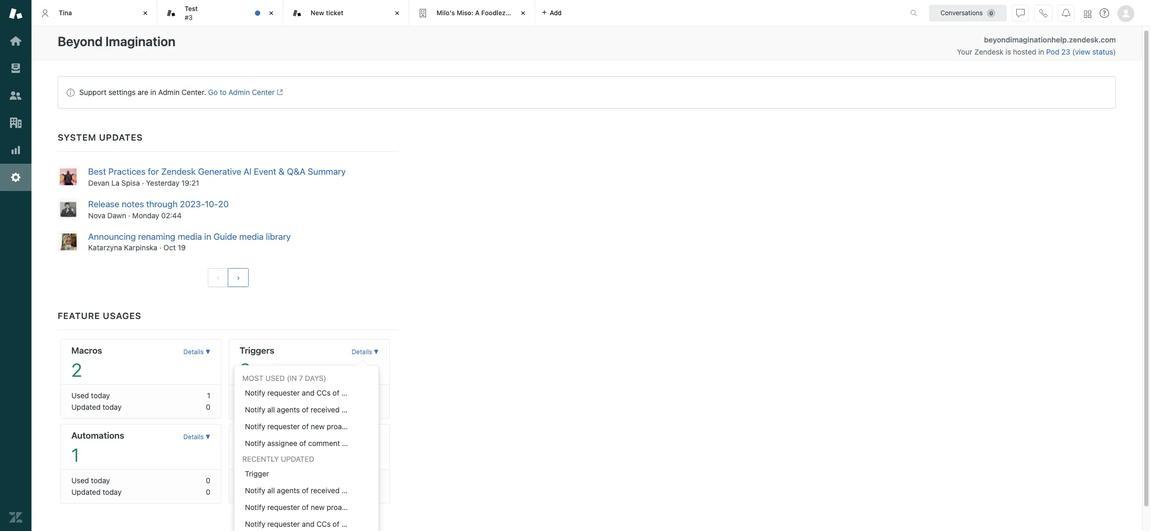 Task type: locate. For each thing, give the bounding box(es) containing it.
used
[[71, 391, 89, 400], [240, 391, 258, 400], [71, 476, 89, 485]]

02:44
[[161, 211, 182, 220]]

23
[[1062, 47, 1071, 56]]

and for received
[[302, 520, 315, 529]]

1 vertical spatial new
[[311, 503, 325, 512]]

la
[[111, 178, 120, 187]]

0 horizontal spatial comment
[[308, 439, 340, 448]]

close image
[[140, 8, 151, 18], [266, 8, 277, 18], [392, 8, 403, 18]]

ticket up notify requester and ccs of received request at bottom
[[360, 503, 379, 512]]

notify requester of new proactive ticket
[[245, 422, 379, 431], [245, 503, 379, 512]]

admin
[[158, 88, 180, 97], [229, 88, 250, 97]]

trigger link
[[235, 466, 378, 483]]

2 vertical spatial received
[[342, 520, 371, 529]]

through
[[146, 199, 178, 209]]

2 vertical spatial request
[[373, 520, 398, 529]]

1 horizontal spatial admin
[[229, 88, 250, 97]]

notify all agents of received request link down updated at the left bottom of page
[[235, 483, 378, 500]]

0 vertical spatial notify all agents of received request
[[245, 406, 368, 414]]

0 vertical spatial proactive
[[327, 422, 358, 431]]

announcing
[[88, 231, 136, 242]]

agents down (in on the left bottom of the page
[[277, 406, 300, 414]]

center
[[252, 88, 275, 97]]

3 notify from the top
[[245, 422, 266, 431]]

notify for second notify all agents of received request link from the top
[[245, 486, 266, 495]]

20
[[218, 199, 229, 209]]

1 vertical spatial notify all agents of received request link
[[235, 483, 378, 500]]

new for first notify requester of new proactive ticket 'link' from the bottom
[[311, 503, 325, 512]]

1 all from the top
[[268, 406, 275, 414]]

all down trigger
[[268, 486, 275, 495]]

used today for triggers
[[240, 391, 278, 400]]

best practices for zendesk generative ai event & q&a summary
[[88, 166, 346, 177]]

1 vertical spatial update
[[342, 439, 366, 448]]

most used (in 7 days)
[[242, 374, 327, 383]]

1 vertical spatial in
[[150, 88, 156, 97]]

0 horizontal spatial media
[[178, 231, 202, 242]]

notify requester of new proactive ticket up notify requester and ccs of received request link in the bottom left of the page
[[245, 503, 379, 512]]

your
[[958, 47, 973, 56]]

ccs
[[317, 389, 331, 398], [317, 520, 331, 529]]

ccs inside 'link'
[[317, 389, 331, 398]]

notify all agents of received request down notify requester and ccs of comment update 'link'
[[245, 406, 368, 414]]

in left pod
[[1039, 47, 1045, 56]]

pod 23 link
[[1047, 47, 1073, 56]]

0 vertical spatial request
[[342, 406, 368, 414]]

of
[[333, 389, 340, 398], [302, 406, 309, 414], [302, 422, 309, 431], [300, 439, 306, 448], [302, 486, 309, 495], [302, 503, 309, 512], [333, 520, 340, 529]]

automations 1
[[71, 431, 124, 466]]

details ▼ for 2
[[184, 348, 211, 356]]

0 horizontal spatial 1
[[71, 444, 79, 466]]

media up 19
[[178, 231, 202, 242]]

▼ for 2
[[206, 348, 211, 356]]

zendesk products image
[[1085, 10, 1092, 18]]

received
[[311, 406, 340, 414], [311, 486, 340, 495], [342, 520, 371, 529]]

recently updated
[[242, 455, 314, 464]]

renaming
[[138, 231, 176, 242]]

q&a
[[287, 166, 306, 177]]

1
[[207, 391, 211, 400], [376, 403, 379, 412], [71, 444, 79, 466]]

7 notify from the top
[[245, 520, 266, 529]]

notify all agents of received request
[[245, 406, 368, 414], [245, 486, 368, 495]]

2 notify requester of new proactive ticket from the top
[[245, 503, 379, 512]]

close image inside the tina tab
[[140, 8, 151, 18]]

used down most at left
[[240, 391, 258, 400]]

nova dawn
[[88, 211, 126, 220]]

10-
[[205, 199, 218, 209]]

karpinska
[[124, 243, 158, 252]]

miso:
[[457, 9, 474, 17]]

media right guide
[[239, 231, 264, 242]]

in for announcing renaming media in guide media library
[[204, 231, 211, 242]]

proactive
[[327, 422, 358, 431], [327, 503, 358, 512]]

1 vertical spatial all
[[268, 486, 275, 495]]

2 horizontal spatial close image
[[392, 8, 403, 18]]

▼ left triggers
[[206, 348, 211, 356]]

reporting image
[[9, 143, 23, 157]]

monday
[[132, 211, 159, 220]]

and down 7
[[302, 389, 315, 398]]

2 notify from the top
[[245, 406, 266, 414]]

1 agents from the top
[[277, 406, 300, 414]]

1 vertical spatial 1
[[376, 403, 379, 412]]

1 notify all agents of received request link from the top
[[235, 402, 378, 419]]

comment left 4
[[342, 389, 374, 398]]

used for 1
[[71, 476, 89, 485]]

0 horizontal spatial zendesk
[[161, 166, 196, 177]]

2 ccs from the top
[[317, 520, 331, 529]]

updated today up automations
[[71, 403, 122, 412]]

0 vertical spatial update
[[376, 389, 399, 398]]

and down the trigger link
[[302, 520, 315, 529]]

&
[[279, 166, 285, 177]]

1 vertical spatial notify requester of new proactive ticket link
[[235, 500, 379, 516]]

updated today for 6
[[240, 488, 290, 497]]

in inside beyondimaginationhelp .zendesk.com your zendesk is hosted in pod 23 ( view status )
[[1039, 47, 1045, 56]]

organizations image
[[9, 116, 23, 130]]

and
[[302, 389, 315, 398], [302, 520, 315, 529]]

used today down automations 1
[[71, 476, 110, 485]]

request
[[342, 406, 368, 414], [342, 486, 368, 495], [373, 520, 398, 529]]

tab containing test
[[158, 0, 284, 26]]

support
[[79, 88, 107, 97]]

spisa
[[122, 178, 140, 187]]

settings
[[109, 88, 136, 97]]

status
[[58, 76, 1117, 109]]

new up notify requester and ccs of received request link in the bottom left of the page
[[311, 503, 325, 512]]

1 vertical spatial ticket
[[360, 422, 379, 431]]

days)
[[305, 374, 327, 383]]

zendesk for is
[[975, 47, 1004, 56]]

customers image
[[9, 89, 23, 102]]

katarzyna
[[88, 243, 122, 252]]

close image up imagination
[[140, 8, 151, 18]]

zendesk image
[[9, 511, 23, 525]]

1 vertical spatial comment
[[308, 439, 340, 448]]

1 notify requester of new proactive ticket link from the top
[[235, 419, 379, 435]]

agents
[[277, 406, 300, 414], [277, 486, 300, 495]]

0 vertical spatial notify requester of new proactive ticket
[[245, 422, 379, 431]]

0 vertical spatial ccs
[[317, 389, 331, 398]]

updated today down trigger
[[240, 488, 290, 497]]

2 horizontal spatial in
[[1039, 47, 1045, 56]]

1 proactive from the top
[[327, 422, 358, 431]]

in for support settings are in admin center.
[[150, 88, 156, 97]]

▼ up 4
[[374, 348, 379, 356]]

1 vertical spatial proactive
[[327, 503, 358, 512]]

1 new from the top
[[311, 422, 325, 431]]

notify requester and ccs of received request
[[245, 520, 398, 529]]

comment
[[342, 389, 374, 398], [308, 439, 340, 448]]

notify all agents of received request for 1st notify all agents of received request link from the top of the page
[[245, 406, 368, 414]]

0 for 1
[[206, 488, 211, 497]]

▼ left views
[[206, 433, 211, 441]]

in right are on the left top of page
[[150, 88, 156, 97]]

0 vertical spatial comment
[[342, 389, 374, 398]]

2
[[71, 359, 82, 381]]

library
[[266, 231, 291, 242]]

notify requester of new proactive ticket link up notify requester and ccs of received request at bottom
[[235, 500, 379, 516]]

zendesk inside beyondimaginationhelp .zendesk.com your zendesk is hosted in pod 23 ( view status )
[[975, 47, 1004, 56]]

2023-
[[180, 199, 205, 209]]

agents down the trigger link
[[277, 486, 300, 495]]

1 vertical spatial notify all agents of received request
[[245, 486, 368, 495]]

get help image
[[1101, 8, 1110, 18]]

admin left center.
[[158, 88, 180, 97]]

used today
[[71, 391, 110, 400], [240, 391, 278, 400], [71, 476, 110, 485]]

zendesk for generative
[[161, 166, 196, 177]]

0 vertical spatial notify all agents of received request link
[[235, 402, 378, 419]]

0 vertical spatial notify requester of new proactive ticket link
[[235, 419, 379, 435]]

0 horizontal spatial in
[[150, 88, 156, 97]]

notify requester of new proactive ticket link up notify assignee of comment update
[[235, 419, 379, 435]]

ticket right new
[[326, 9, 344, 17]]

used today down most at left
[[240, 391, 278, 400]]

conversations button
[[930, 4, 1008, 21]]

1 notify all agents of received request from the top
[[245, 406, 368, 414]]

2 and from the top
[[302, 520, 315, 529]]

1 horizontal spatial update
[[376, 389, 399, 398]]

add button
[[536, 0, 568, 26]]

1 vertical spatial and
[[302, 520, 315, 529]]

comment up updated at the left bottom of page
[[308, 439, 340, 448]]

1 and from the top
[[302, 389, 315, 398]]

updated up views
[[240, 403, 269, 412]]

zendesk support image
[[9, 7, 23, 20]]

proactive down notify requester and ccs of comment update
[[327, 422, 358, 431]]

1 close image from the left
[[140, 8, 151, 18]]

1 ccs from the top
[[317, 389, 331, 398]]

used today down 2
[[71, 391, 110, 400]]

ticket down 4
[[360, 422, 379, 431]]

2 new from the top
[[311, 503, 325, 512]]

1 notify requester of new proactive ticket from the top
[[245, 422, 379, 431]]

notifications image
[[1063, 9, 1071, 17]]

media
[[178, 231, 202, 242], [239, 231, 264, 242]]

▼
[[206, 348, 211, 356], [374, 348, 379, 356], [206, 433, 211, 441], [374, 433, 379, 441]]

notify inside 'link'
[[245, 389, 266, 398]]

› button
[[228, 269, 249, 287]]

a
[[475, 9, 480, 17]]

notify all agents of received request down the trigger link
[[245, 486, 368, 495]]

0 horizontal spatial admin
[[158, 88, 180, 97]]

used down 2
[[71, 391, 89, 400]]

and inside notify requester and ccs of received request link
[[302, 520, 315, 529]]

1 horizontal spatial close image
[[266, 8, 277, 18]]

2 notify all agents of received request from the top
[[245, 486, 368, 495]]

all
[[268, 406, 275, 414], [268, 486, 275, 495]]

new up notify assignee of comment update link
[[311, 422, 325, 431]]

tina tab
[[32, 0, 158, 26]]

subsidiary
[[508, 9, 541, 17]]

1 horizontal spatial 1
[[207, 391, 211, 400]]

nova
[[88, 211, 105, 220]]

6
[[240, 444, 251, 466]]

oct 19
[[164, 243, 186, 252]]

0 for 6
[[374, 488, 379, 497]]

all down used
[[268, 406, 275, 414]]

close image left new
[[266, 8, 277, 18]]

used down automations 1
[[71, 476, 89, 485]]

notify requester of new proactive ticket up notify assignee of comment update link
[[245, 422, 379, 431]]

4 requester from the top
[[268, 520, 300, 529]]

updated today down used
[[240, 403, 290, 412]]

1 notify from the top
[[245, 389, 266, 398]]

notify requester of new proactive ticket link
[[235, 419, 379, 435], [235, 500, 379, 516]]

new ticket
[[311, 9, 344, 17]]

views
[[240, 431, 265, 441]]

all for 1st notify all agents of received request link from the top of the page
[[268, 406, 275, 414]]

foodlez
[[482, 9, 506, 17]]

feature usages
[[58, 311, 142, 322]]

milo's miso: a foodlez subsidiary tab
[[410, 0, 541, 26]]

beyond imagination
[[58, 34, 176, 49]]

agents for second notify all agents of received request link from the top
[[277, 486, 300, 495]]

milo's
[[437, 9, 455, 17]]

▼ for triggers
[[374, 348, 379, 356]]

0 vertical spatial all
[[268, 406, 275, 414]]

1 horizontal spatial media
[[239, 231, 264, 242]]

2 notify all agents of received request link from the top
[[235, 483, 378, 500]]

0 vertical spatial ticket
[[326, 9, 344, 17]]

notify all agents of received request link down notify requester and ccs of comment update
[[235, 402, 378, 419]]

4 notify from the top
[[245, 439, 266, 448]]

in inside status
[[150, 88, 156, 97]]

1 requester from the top
[[268, 389, 300, 398]]

1 horizontal spatial zendesk
[[975, 47, 1004, 56]]

beyond
[[58, 34, 103, 49]]

1 horizontal spatial comment
[[342, 389, 374, 398]]

close image inside new ticket tab
[[392, 8, 403, 18]]

1 vertical spatial notify requester of new proactive ticket
[[245, 503, 379, 512]]

2 agents from the top
[[277, 486, 300, 495]]

2 vertical spatial 1
[[71, 444, 79, 466]]

1 vertical spatial agents
[[277, 486, 300, 495]]

proactive up notify requester and ccs of received request at bottom
[[327, 503, 358, 512]]

updated today down automations 1
[[71, 488, 122, 497]]

updated up automations
[[71, 403, 101, 412]]

1 horizontal spatial in
[[204, 231, 211, 242]]

and for comment
[[302, 389, 315, 398]]

ccs for comment
[[317, 389, 331, 398]]

to
[[220, 88, 227, 97]]

0 vertical spatial zendesk
[[975, 47, 1004, 56]]

updated today for triggers
[[240, 403, 290, 412]]

notify all agents of received request link
[[235, 402, 378, 419], [235, 483, 378, 500]]

0 vertical spatial in
[[1039, 47, 1045, 56]]

updated down automations 1
[[71, 488, 101, 497]]

2 vertical spatial in
[[204, 231, 211, 242]]

0 horizontal spatial update
[[342, 439, 366, 448]]

tab
[[158, 0, 284, 26]]

zendesk left is
[[975, 47, 1004, 56]]

close image left 'milo's'
[[392, 8, 403, 18]]

support settings are in admin center.
[[79, 88, 206, 97]]

5 notify from the top
[[245, 486, 266, 495]]

used today for 2
[[71, 391, 110, 400]]

admin right to
[[229, 88, 250, 97]]

updated down trigger
[[240, 488, 269, 497]]

zendesk up yesterday 19:21 at top
[[161, 166, 196, 177]]

close image for new ticket
[[392, 8, 403, 18]]

0 vertical spatial received
[[311, 406, 340, 414]]

2 all from the top
[[268, 486, 275, 495]]

1 vertical spatial ccs
[[317, 520, 331, 529]]

hosted
[[1014, 47, 1037, 56]]

details ▼ for 1
[[184, 433, 211, 441]]

katarzyna karpinska
[[88, 243, 158, 252]]

2 notify requester of new proactive ticket link from the top
[[235, 500, 379, 516]]

0 vertical spatial agents
[[277, 406, 300, 414]]

8
[[240, 359, 251, 381]]

3 close image from the left
[[392, 8, 403, 18]]

and inside notify requester and ccs of comment update 'link'
[[302, 389, 315, 398]]

1 vertical spatial zendesk
[[161, 166, 196, 177]]

for
[[148, 166, 159, 177]]

0 horizontal spatial close image
[[140, 8, 151, 18]]

0 vertical spatial new
[[311, 422, 325, 431]]

in left guide
[[204, 231, 211, 242]]

0 vertical spatial and
[[302, 389, 315, 398]]



Task type: vqa. For each thing, say whether or not it's contained in the screenshot.
1st requester from the top
yes



Task type: describe. For each thing, give the bounding box(es) containing it.
macros 2
[[71, 346, 102, 381]]

imagination
[[106, 34, 176, 49]]

notify assignee of comment update link
[[235, 435, 378, 452]]

are
[[138, 88, 148, 97]]

details for 1
[[184, 433, 204, 441]]

details ▼ for triggers
[[352, 348, 379, 356]]

main element
[[0, 0, 32, 531]]

oct
[[164, 243, 176, 252]]

updated for 6
[[240, 488, 269, 497]]

views 6
[[240, 431, 265, 466]]

used
[[266, 374, 285, 383]]

comment inside 'link'
[[342, 389, 374, 398]]

2 media from the left
[[239, 231, 264, 242]]

2 vertical spatial ticket
[[360, 503, 379, 512]]

0 for 2
[[206, 403, 211, 412]]

is
[[1006, 47, 1012, 56]]

0 vertical spatial 1
[[207, 391, 211, 400]]

(
[[1073, 47, 1076, 56]]

feature
[[58, 311, 100, 322]]

updates
[[99, 132, 143, 143]]

new
[[311, 9, 324, 17]]

status
[[1093, 47, 1114, 56]]

guide
[[214, 231, 237, 242]]

details for triggers
[[352, 348, 372, 356]]

updated today for 2
[[71, 403, 122, 412]]

test
[[185, 5, 198, 13]]

new for 2nd notify requester of new proactive ticket 'link' from the bottom
[[311, 422, 325, 431]]

notify requester of new proactive ticket for first notify requester of new proactive ticket 'link' from the bottom
[[245, 503, 379, 512]]

1 vertical spatial request
[[342, 486, 368, 495]]

devan la spisa
[[88, 178, 140, 187]]

)
[[1114, 47, 1117, 56]]

trigger
[[245, 470, 269, 479]]

tina
[[59, 9, 72, 17]]

status containing support settings are in admin center.
[[58, 76, 1117, 109]]

notify requester and ccs of comment update
[[245, 389, 399, 398]]

notify requester and ccs of received request link
[[235, 516, 398, 531]]

milo's miso: a foodlez subsidiary
[[437, 9, 541, 17]]

.zendesk.com
[[1068, 35, 1117, 44]]

recently
[[242, 455, 279, 464]]

updated today for 1
[[71, 488, 122, 497]]

updated for 1
[[71, 488, 101, 497]]

all for second notify all agents of received request link from the top
[[268, 486, 275, 495]]

best
[[88, 166, 106, 177]]

updated for triggers
[[240, 403, 269, 412]]

1 vertical spatial received
[[311, 486, 340, 495]]

agents for 1st notify all agents of received request link from the top of the page
[[277, 406, 300, 414]]

update inside 'link'
[[376, 389, 399, 398]]

requester inside notify requester and ccs of received request link
[[268, 520, 300, 529]]

notify requester of new proactive ticket for 2nd notify requester of new proactive ticket 'link' from the bottom
[[245, 422, 379, 431]]

release
[[88, 199, 119, 209]]

pod
[[1047, 47, 1060, 56]]

3 requester from the top
[[268, 503, 300, 512]]

beyondimaginationhelp .zendesk.com your zendesk is hosted in pod 23 ( view status )
[[958, 35, 1117, 56]]

ai
[[244, 166, 252, 177]]

2 close image from the left
[[266, 8, 277, 18]]

▼ for 1
[[206, 433, 211, 441]]

used for 2
[[71, 391, 89, 400]]

get started image
[[9, 34, 23, 48]]

1 media from the left
[[178, 231, 202, 242]]

test #3
[[185, 5, 198, 21]]

go to admin center
[[208, 88, 275, 97]]

notify all agents of received request for second notify all agents of received request link from the top
[[245, 486, 368, 495]]

#3
[[185, 13, 193, 21]]

most
[[242, 374, 264, 383]]

system
[[58, 132, 96, 143]]

dawn
[[107, 211, 126, 220]]

add
[[550, 9, 562, 17]]

event
[[254, 166, 276, 177]]

‹ button
[[208, 269, 229, 287]]

button displays agent's chat status as invisible. image
[[1017, 9, 1025, 17]]

notify for 1st notify all agents of received request link from the top of the page
[[245, 406, 266, 414]]

beyondimaginationhelp
[[985, 35, 1068, 44]]

close image
[[518, 8, 529, 18]]

new ticket tab
[[284, 0, 410, 26]]

ccs for received
[[317, 520, 331, 529]]

updated for 2
[[71, 403, 101, 412]]

notify for notify requester and ccs of comment update 'link'
[[245, 389, 266, 398]]

used today for 1
[[71, 476, 110, 485]]

center.
[[182, 88, 206, 97]]

view
[[1076, 47, 1091, 56]]

2 admin from the left
[[229, 88, 250, 97]]

yesterday 19:21
[[146, 178, 199, 187]]

notes
[[122, 199, 144, 209]]

2 proactive from the top
[[327, 503, 358, 512]]

macros
[[71, 346, 102, 356]]

yesterday
[[146, 178, 180, 187]]

release notes through 2023-10-20
[[88, 199, 229, 209]]

4
[[374, 391, 379, 400]]

monday 02:44
[[132, 211, 182, 220]]

admin image
[[9, 171, 23, 184]]

details for 2
[[184, 348, 204, 356]]

of inside 'link'
[[333, 389, 340, 398]]

1 inside automations 1
[[71, 444, 79, 466]]

triggers 8
[[240, 346, 274, 381]]

usages
[[103, 311, 142, 322]]

requester inside notify requester and ccs of comment update 'link'
[[268, 389, 300, 398]]

2 requester from the top
[[268, 422, 300, 431]]

devan
[[88, 178, 109, 187]]

view status link
[[1076, 47, 1114, 56]]

ticket inside tab
[[326, 9, 344, 17]]

notify for notify assignee of comment update link
[[245, 439, 266, 448]]

triggers
[[240, 346, 274, 356]]

views image
[[9, 61, 23, 75]]

notify assignee of comment update
[[245, 439, 366, 448]]

1 admin from the left
[[158, 88, 180, 97]]

2 horizontal spatial 1
[[376, 403, 379, 412]]

conversations
[[941, 9, 984, 17]]

(opens in a new tab) image
[[275, 89, 283, 96]]

announcing renaming media in guide media library
[[88, 231, 291, 242]]

go
[[208, 88, 218, 97]]

close image for tina
[[140, 8, 151, 18]]

generative
[[198, 166, 242, 177]]

6 notify from the top
[[245, 503, 266, 512]]

tabs tab list
[[32, 0, 900, 26]]

19:21
[[182, 178, 199, 187]]

▼ down 4
[[374, 433, 379, 441]]

19
[[178, 243, 186, 252]]

(in
[[287, 374, 297, 383]]

automations
[[71, 431, 124, 441]]

7
[[299, 374, 303, 383]]

notify for notify requester and ccs of received request link in the bottom left of the page
[[245, 520, 266, 529]]

used for triggers
[[240, 391, 258, 400]]



